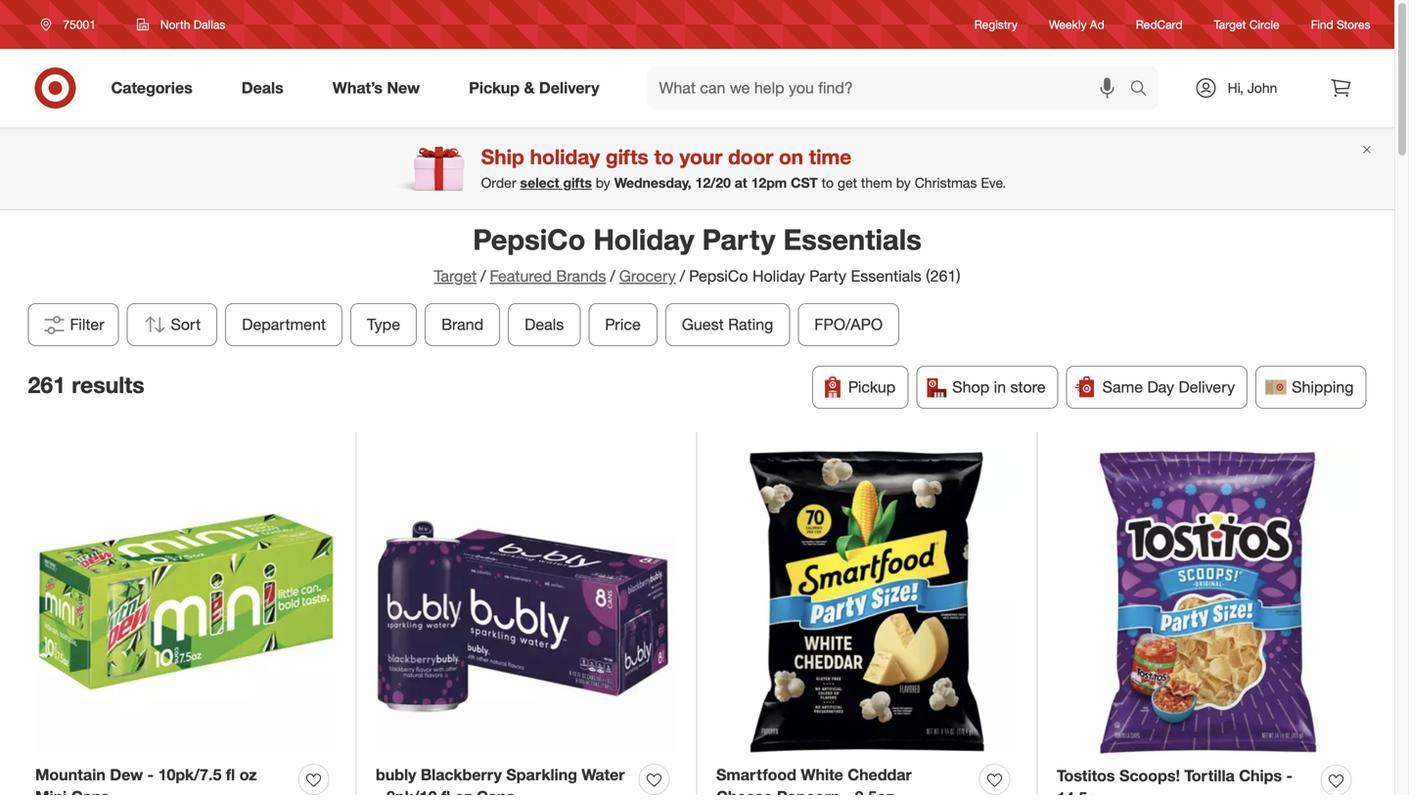Task type: describe. For each thing, give the bounding box(es) containing it.
north dallas
[[160, 17, 225, 32]]

type
[[367, 315, 400, 334]]

0 vertical spatial essentials
[[783, 222, 922, 257]]

guest rating button
[[665, 303, 790, 346]]

guest
[[682, 315, 724, 334]]

tostitos
[[1057, 767, 1115, 786]]

deals for deals "button"
[[525, 315, 564, 334]]

mountain
[[35, 766, 106, 785]]

1 vertical spatial to
[[822, 174, 834, 192]]

smartfood white cheddar cheese popcorn - 9.5oz
[[716, 766, 912, 796]]

grocery link
[[619, 267, 676, 286]]

get
[[838, 174, 857, 192]]

pickup for pickup
[[848, 378, 896, 397]]

dallas
[[194, 17, 225, 32]]

1 horizontal spatial pepsico
[[689, 267, 748, 286]]

shipping
[[1292, 378, 1354, 397]]

shop in store button
[[916, 366, 1059, 409]]

brands
[[556, 267, 606, 286]]

featured brands link
[[490, 267, 606, 286]]

- inside bubly blackberry sparkling water - 8pk/12 fl oz cans
[[376, 788, 382, 796]]

hi,
[[1228, 79, 1244, 96]]

0 vertical spatial gifts
[[606, 144, 649, 169]]

in
[[994, 378, 1006, 397]]

ship
[[481, 144, 524, 169]]

on
[[779, 144, 804, 169]]

time
[[809, 144, 852, 169]]

261
[[28, 371, 65, 399]]

filter
[[70, 315, 104, 334]]

price
[[605, 315, 641, 334]]

fl inside mountain dew - 10pk/7.5 fl oz mini cans
[[226, 766, 235, 785]]

type button
[[351, 303, 417, 346]]

brand button
[[425, 303, 500, 346]]

fl inside bubly blackberry sparkling water - 8pk/12 fl oz cans
[[441, 788, 450, 796]]

mountain dew - 10pk/7.5 fl oz mini cans link
[[35, 764, 291, 796]]

tortilla
[[1185, 767, 1235, 786]]

redcard link
[[1136, 16, 1183, 33]]

north dallas button
[[124, 7, 238, 42]]

shop
[[953, 378, 990, 397]]

- inside smartfood white cheddar cheese popcorn - 9.5oz
[[844, 788, 851, 796]]

scoops!
[[1120, 767, 1180, 786]]

14.5oz
[[1057, 789, 1105, 796]]

same
[[1103, 378, 1143, 397]]

mountain dew - 10pk/7.5 fl oz mini cans
[[35, 766, 257, 796]]

grocery
[[619, 267, 676, 286]]

department
[[242, 315, 326, 334]]

door
[[728, 144, 773, 169]]

pickup & delivery link
[[452, 67, 624, 110]]

price button
[[589, 303, 658, 346]]

sort button
[[127, 303, 218, 346]]

cans inside mountain dew - 10pk/7.5 fl oz mini cans
[[71, 788, 109, 796]]

order
[[481, 174, 516, 192]]

what's
[[333, 78, 383, 97]]

store
[[1011, 378, 1046, 397]]

1 horizontal spatial holiday
[[753, 267, 805, 286]]

search
[[1121, 80, 1168, 99]]

0 horizontal spatial party
[[702, 222, 776, 257]]

deals link
[[225, 67, 308, 110]]

brand
[[442, 315, 484, 334]]

0 horizontal spatial to
[[654, 144, 674, 169]]

fpo/apo button
[[798, 303, 900, 346]]

water
[[582, 766, 625, 785]]

deals button
[[508, 303, 581, 346]]

1 by from the left
[[596, 174, 611, 192]]

bubly blackberry sparkling water - 8pk/12 fl oz cans
[[376, 766, 625, 796]]

select
[[520, 174, 559, 192]]

ship holiday gifts to your door on time order select gifts by wednesday, 12/20 at 12pm cst to get them by christmas eve.
[[481, 144, 1006, 192]]

blackberry
[[421, 766, 502, 785]]

chips
[[1239, 767, 1282, 786]]

0 horizontal spatial pepsico
[[473, 222, 586, 257]]

shipping button
[[1256, 366, 1367, 409]]

eve.
[[981, 174, 1006, 192]]

bubly blackberry sparkling water - 8pk/12 fl oz cans link
[[376, 764, 631, 796]]

smartfood white cheddar cheese popcorn - 9.5oz link
[[716, 764, 972, 796]]

filter button
[[28, 303, 119, 346]]

guest rating
[[682, 315, 774, 334]]

target link
[[434, 267, 477, 286]]

1 / from the left
[[481, 267, 486, 286]]



Task type: locate. For each thing, give the bounding box(es) containing it.
find
[[1311, 17, 1334, 32]]

what's new link
[[316, 67, 444, 110]]

0 horizontal spatial gifts
[[563, 174, 592, 192]]

0 horizontal spatial delivery
[[539, 78, 600, 97]]

0 vertical spatial deals
[[241, 78, 284, 97]]

new
[[387, 78, 420, 97]]

/ right grocery
[[680, 267, 685, 286]]

0 horizontal spatial fl
[[226, 766, 235, 785]]

0 vertical spatial fl
[[226, 766, 235, 785]]

deals left what's
[[241, 78, 284, 97]]

target inside pepsico holiday party essentials target / featured brands / grocery / pepsico holiday party essentials (261)
[[434, 267, 477, 286]]

oz right 10pk/7.5
[[239, 766, 257, 785]]

0 vertical spatial pickup
[[469, 78, 520, 97]]

popcorn
[[777, 788, 840, 796]]

cans
[[71, 788, 109, 796], [477, 788, 515, 796]]

2 / from the left
[[610, 267, 615, 286]]

What can we help you find? suggestions appear below search field
[[647, 67, 1135, 110]]

1 horizontal spatial delivery
[[1179, 378, 1235, 397]]

delivery for pickup & delivery
[[539, 78, 600, 97]]

gifts up wednesday,
[[606, 144, 649, 169]]

deals inside "button"
[[525, 315, 564, 334]]

1 horizontal spatial party
[[810, 267, 847, 286]]

target up brand
[[434, 267, 477, 286]]

0 vertical spatial oz
[[239, 766, 257, 785]]

pepsico holiday party essentials target / featured brands / grocery / pepsico holiday party essentials (261)
[[434, 222, 961, 286]]

0 vertical spatial target
[[1214, 17, 1246, 32]]

pickup & delivery
[[469, 78, 600, 97]]

pickup
[[469, 78, 520, 97], [848, 378, 896, 397]]

1 vertical spatial essentials
[[851, 267, 922, 286]]

find stores link
[[1311, 16, 1371, 33]]

same day delivery
[[1103, 378, 1235, 397]]

- left 9.5oz
[[844, 788, 851, 796]]

by down the holiday
[[596, 174, 611, 192]]

1 horizontal spatial oz
[[455, 788, 472, 796]]

tostitos scoops! tortilla chips - 14.5oz image
[[1057, 452, 1359, 754], [1057, 452, 1359, 754]]

pepsico up featured
[[473, 222, 586, 257]]

1 vertical spatial holiday
[[753, 267, 805, 286]]

ad
[[1090, 17, 1105, 32]]

pickup inside button
[[848, 378, 896, 397]]

registry
[[974, 17, 1018, 32]]

1 horizontal spatial fl
[[441, 788, 450, 796]]

tostitos scoops! tortilla chips - 14.5oz link
[[1057, 765, 1313, 796]]

1 vertical spatial gifts
[[563, 174, 592, 192]]

(261)
[[926, 267, 961, 286]]

party up fpo/apo
[[810, 267, 847, 286]]

gifts down the holiday
[[563, 174, 592, 192]]

- right chips
[[1287, 767, 1293, 786]]

cheese
[[716, 788, 773, 796]]

bubly blackberry sparkling water - 8pk/12 fl oz cans image
[[376, 452, 677, 753], [376, 452, 677, 753]]

1 vertical spatial delivery
[[1179, 378, 1235, 397]]

essentials left (261)
[[851, 267, 922, 286]]

0 vertical spatial to
[[654, 144, 674, 169]]

what's new
[[333, 78, 420, 97]]

john
[[1248, 79, 1278, 96]]

pickup button
[[812, 366, 909, 409]]

- right the dew
[[147, 766, 154, 785]]

delivery right &
[[539, 78, 600, 97]]

-
[[147, 766, 154, 785], [1287, 767, 1293, 786], [376, 788, 382, 796], [844, 788, 851, 796]]

pickup left &
[[469, 78, 520, 97]]

2 horizontal spatial /
[[680, 267, 685, 286]]

0 horizontal spatial by
[[596, 174, 611, 192]]

0 vertical spatial holiday
[[594, 222, 694, 257]]

party down at
[[702, 222, 776, 257]]

0 vertical spatial delivery
[[539, 78, 600, 97]]

weekly
[[1049, 17, 1087, 32]]

mountain dew - 10pk/7.5 fl oz mini cans image
[[35, 452, 337, 753], [35, 452, 337, 753]]

1 cans from the left
[[71, 788, 109, 796]]

1 vertical spatial party
[[810, 267, 847, 286]]

1 horizontal spatial by
[[896, 174, 911, 192]]

2 cans from the left
[[477, 788, 515, 796]]

to up wednesday,
[[654, 144, 674, 169]]

target
[[1214, 17, 1246, 32], [434, 267, 477, 286]]

oz
[[239, 766, 257, 785], [455, 788, 472, 796]]

your
[[680, 144, 723, 169]]

0 horizontal spatial target
[[434, 267, 477, 286]]

search button
[[1121, 67, 1168, 114]]

department button
[[225, 303, 343, 346]]

white
[[801, 766, 844, 785]]

/ right target link
[[481, 267, 486, 286]]

delivery inside same day delivery button
[[1179, 378, 1235, 397]]

9.5oz
[[855, 788, 894, 796]]

sparkling
[[506, 766, 577, 785]]

- inside tostitos scoops! tortilla chips - 14.5oz
[[1287, 767, 1293, 786]]

stores
[[1337, 17, 1371, 32]]

at
[[735, 174, 748, 192]]

1 vertical spatial pepsico
[[689, 267, 748, 286]]

1 horizontal spatial to
[[822, 174, 834, 192]]

wednesday,
[[614, 174, 692, 192]]

cheddar
[[848, 766, 912, 785]]

0 horizontal spatial oz
[[239, 766, 257, 785]]

results
[[72, 371, 144, 399]]

1 horizontal spatial deals
[[525, 315, 564, 334]]

cans inside bubly blackberry sparkling water - 8pk/12 fl oz cans
[[477, 788, 515, 796]]

same day delivery button
[[1067, 366, 1248, 409]]

oz inside bubly blackberry sparkling water - 8pk/12 fl oz cans
[[455, 788, 472, 796]]

0 horizontal spatial /
[[481, 267, 486, 286]]

redcard
[[1136, 17, 1183, 32]]

3 / from the left
[[680, 267, 685, 286]]

delivery
[[539, 78, 600, 97], [1179, 378, 1235, 397]]

0 horizontal spatial holiday
[[594, 222, 694, 257]]

0 vertical spatial pepsico
[[473, 222, 586, 257]]

registry link
[[974, 16, 1018, 33]]

cans down mountain
[[71, 788, 109, 796]]

pickup for pickup & delivery
[[469, 78, 520, 97]]

261 results
[[28, 371, 144, 399]]

0 horizontal spatial cans
[[71, 788, 109, 796]]

&
[[524, 78, 535, 97]]

oz inside mountain dew - 10pk/7.5 fl oz mini cans
[[239, 766, 257, 785]]

delivery right day
[[1179, 378, 1235, 397]]

fl right 10pk/7.5
[[226, 766, 235, 785]]

day
[[1148, 378, 1175, 397]]

party
[[702, 222, 776, 257], [810, 267, 847, 286]]

fl down blackberry
[[441, 788, 450, 796]]

tostitos scoops! tortilla chips - 14.5oz
[[1057, 767, 1293, 796]]

1 horizontal spatial pickup
[[848, 378, 896, 397]]

holiday up rating at the top right of page
[[753, 267, 805, 286]]

8pk/12
[[387, 788, 437, 796]]

- inside mountain dew - 10pk/7.5 fl oz mini cans
[[147, 766, 154, 785]]

2 by from the left
[[896, 174, 911, 192]]

christmas
[[915, 174, 977, 192]]

oz down blackberry
[[455, 788, 472, 796]]

by right them
[[896, 174, 911, 192]]

- down bubly
[[376, 788, 382, 796]]

75001
[[63, 17, 96, 32]]

pickup down "fpo/apo" button
[[848, 378, 896, 397]]

holiday up "grocery" link
[[594, 222, 694, 257]]

holiday
[[530, 144, 600, 169]]

1 vertical spatial fl
[[441, 788, 450, 796]]

deals down the featured brands link
[[525, 315, 564, 334]]

shop in store
[[953, 378, 1046, 397]]

deals for deals link
[[241, 78, 284, 97]]

1 vertical spatial pickup
[[848, 378, 896, 397]]

categories
[[111, 78, 193, 97]]

0 horizontal spatial pickup
[[469, 78, 520, 97]]

dew
[[110, 766, 143, 785]]

12/20
[[695, 174, 731, 192]]

north
[[160, 17, 190, 32]]

delivery for same day delivery
[[1179, 378, 1235, 397]]

them
[[861, 174, 893, 192]]

essentials
[[783, 222, 922, 257], [851, 267, 922, 286]]

1 horizontal spatial gifts
[[606, 144, 649, 169]]

circle
[[1250, 17, 1280, 32]]

cst
[[791, 174, 818, 192]]

1 vertical spatial oz
[[455, 788, 472, 796]]

categories link
[[94, 67, 217, 110]]

delivery inside pickup & delivery link
[[539, 78, 600, 97]]

12pm
[[751, 174, 787, 192]]

smartfood white cheddar cheese popcorn - 9.5oz image
[[716, 452, 1018, 753], [716, 452, 1018, 753]]

1 vertical spatial target
[[434, 267, 477, 286]]

to
[[654, 144, 674, 169], [822, 174, 834, 192]]

1 horizontal spatial cans
[[477, 788, 515, 796]]

gifts
[[606, 144, 649, 169], [563, 174, 592, 192]]

pepsico up guest rating
[[689, 267, 748, 286]]

weekly ad
[[1049, 17, 1105, 32]]

find stores
[[1311, 17, 1371, 32]]

target left "circle"
[[1214, 17, 1246, 32]]

1 horizontal spatial target
[[1214, 17, 1246, 32]]

1 horizontal spatial /
[[610, 267, 615, 286]]

featured
[[490, 267, 552, 286]]

mini
[[35, 788, 67, 796]]

1 vertical spatial deals
[[525, 315, 564, 334]]

to left get
[[822, 174, 834, 192]]

cans down blackberry
[[477, 788, 515, 796]]

essentials down get
[[783, 222, 922, 257]]

75001 button
[[28, 7, 116, 42]]

fl
[[226, 766, 235, 785], [441, 788, 450, 796]]

0 vertical spatial party
[[702, 222, 776, 257]]

fpo/apo
[[815, 315, 883, 334]]

holiday
[[594, 222, 694, 257], [753, 267, 805, 286]]

0 horizontal spatial deals
[[241, 78, 284, 97]]

hi, john
[[1228, 79, 1278, 96]]

/ right brands
[[610, 267, 615, 286]]



Task type: vqa. For each thing, say whether or not it's contained in the screenshot.
DOOR
yes



